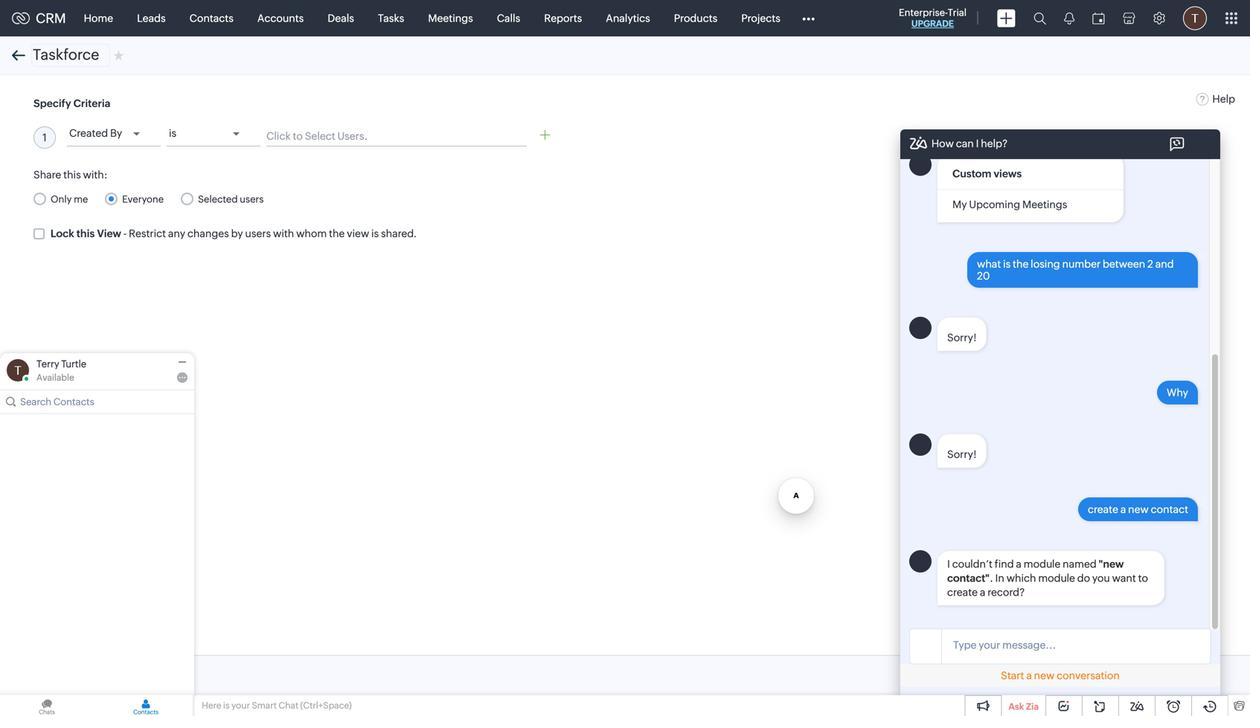 Task type: vqa. For each thing, say whether or not it's contained in the screenshot.
Shared
no



Task type: describe. For each thing, give the bounding box(es) containing it.
how
[[932, 138, 954, 150]]

profile element
[[1175, 0, 1216, 36]]

upcoming
[[970, 199, 1021, 211]]

leads link
[[125, 0, 178, 36]]

which
[[1007, 573, 1037, 585]]

start a new conversation
[[1001, 670, 1120, 682]]

mark as favorite image
[[113, 50, 124, 61]]

whom
[[296, 228, 327, 240]]

restrict
[[129, 228, 166, 240]]

share
[[34, 169, 61, 181]]

create inside . in which module do you want to create a record?
[[948, 587, 978, 599]]

want
[[1113, 573, 1137, 585]]

chat
[[279, 701, 299, 711]]

(ctrl+space)
[[300, 701, 352, 711]]

custom
[[953, 168, 992, 180]]

help?
[[981, 138, 1008, 150]]

1 sorry! from the top
[[948, 332, 977, 344]]

in
[[996, 573, 1005, 585]]

"new
[[1099, 559, 1124, 571]]

new for conversation
[[1035, 670, 1055, 682]]

Created By field
[[67, 123, 161, 147]]

products
[[674, 12, 718, 24]]

contacts link
[[178, 0, 246, 36]]

0 vertical spatial the
[[329, 228, 345, 240]]

couldn't
[[953, 559, 993, 571]]

.
[[990, 573, 994, 585]]

your
[[232, 701, 250, 711]]

start
[[1001, 670, 1025, 682]]

with
[[273, 228, 294, 240]]

my
[[953, 199, 967, 211]]

here
[[202, 701, 221, 711]]

1 horizontal spatial meetings
[[1023, 199, 1068, 211]]

help
[[1213, 93, 1236, 105]]

create menu element
[[989, 0, 1025, 36]]

projects link
[[730, 0, 793, 36]]

2 sorry! from the top
[[948, 449, 977, 461]]

record?
[[988, 587, 1025, 599]]

analytics
[[606, 12, 650, 24]]

0 vertical spatial users
[[240, 194, 264, 205]]

specify
[[34, 98, 71, 109]]

views
[[994, 168, 1022, 180]]

only
[[51, 194, 72, 205]]

changes
[[188, 228, 229, 240]]

created by
[[69, 127, 122, 139]]

i couldn't find a module named
[[948, 559, 1099, 571]]

by
[[110, 127, 122, 139]]

is field
[[167, 123, 261, 147]]

a up the which
[[1016, 559, 1022, 571]]

enterprise-
[[899, 7, 948, 18]]

contact"
[[948, 573, 990, 585]]

create a new contact
[[1088, 504, 1189, 516]]

select
[[305, 130, 335, 142]]

find
[[995, 559, 1014, 571]]

created
[[69, 127, 108, 139]]

shared.
[[381, 228, 417, 240]]

0 vertical spatial i
[[976, 138, 979, 150]]

crm
[[36, 11, 66, 26]]

ask
[[1009, 702, 1025, 712]]

create menu image
[[998, 9, 1016, 27]]

share this with:
[[34, 169, 108, 181]]

a right start
[[1027, 670, 1032, 682]]

projects
[[742, 12, 781, 24]]

this for share
[[63, 169, 81, 181]]

home
[[84, 12, 113, 24]]

here is your smart chat (ctrl+space)
[[202, 701, 352, 711]]

reports
[[544, 12, 582, 24]]

deals link
[[316, 0, 366, 36]]

tasks link
[[366, 0, 416, 36]]

is inside is field
[[169, 127, 177, 139]]

accounts link
[[246, 0, 316, 36]]

0 vertical spatial create
[[1088, 504, 1119, 516]]

meetings link
[[416, 0, 485, 36]]

users.
[[338, 130, 368, 142]]

selected users
[[198, 194, 264, 205]]

a inside . in which module do you want to create a record?
[[980, 587, 986, 599]]

Search Contacts text field
[[20, 391, 176, 414]]

what is the losing number between 2 and 20
[[977, 258, 1174, 282]]

tasks
[[378, 12, 404, 24]]

is inside the what is the losing number between 2 and 20
[[1004, 258, 1011, 270]]

view
[[97, 228, 121, 240]]

Type your message... text field
[[942, 638, 1210, 655]]

help link
[[1197, 93, 1236, 105]]

custom views
[[953, 168, 1022, 180]]

1 vertical spatial i
[[948, 559, 951, 571]]

contacts image
[[99, 696, 193, 717]]

terry
[[36, 359, 59, 370]]

home link
[[72, 0, 125, 36]]

contact
[[1151, 504, 1189, 516]]



Task type: locate. For each thing, give the bounding box(es) containing it.
Other Modules field
[[793, 6, 825, 30]]

how can i help?
[[932, 138, 1008, 150]]

crm link
[[12, 11, 66, 26]]

what
[[977, 258, 1001, 270]]

1 vertical spatial new
[[1035, 670, 1055, 682]]

0 horizontal spatial to
[[293, 130, 303, 142]]

selected
[[198, 194, 238, 205]]

module down 'named' on the right
[[1039, 573, 1076, 585]]

contacts
[[190, 12, 234, 24]]

0 vertical spatial to
[[293, 130, 303, 142]]

number
[[1063, 258, 1101, 270]]

i left couldn't
[[948, 559, 951, 571]]

turtle
[[61, 359, 86, 370]]

deals
[[328, 12, 354, 24]]

-
[[123, 228, 127, 240]]

new right start
[[1035, 670, 1055, 682]]

a left 'contact'
[[1121, 504, 1127, 516]]

the left view
[[329, 228, 345, 240]]

0 horizontal spatial the
[[329, 228, 345, 240]]

calls
[[497, 12, 521, 24]]

enterprise-trial upgrade
[[899, 7, 967, 29]]

search image
[[1034, 12, 1047, 25]]

my upcoming meetings
[[953, 199, 1068, 211]]

only me
[[51, 194, 88, 205]]

1 vertical spatial to
[[1139, 573, 1149, 585]]

conversation
[[1057, 670, 1120, 682]]

new
[[1129, 504, 1149, 516], [1035, 670, 1055, 682]]

20
[[977, 270, 990, 282]]

0 horizontal spatial meetings
[[428, 12, 473, 24]]

leads
[[137, 12, 166, 24]]

this right "lock"
[[77, 228, 95, 240]]

terry turtle
[[36, 359, 86, 370]]

why
[[1167, 387, 1189, 399]]

0 horizontal spatial i
[[948, 559, 951, 571]]

1 vertical spatial create
[[948, 587, 978, 599]]

lock this view - restrict any changes by users with whom the view is shared.
[[51, 228, 417, 240]]

1 vertical spatial the
[[1013, 258, 1029, 270]]

users right selected
[[240, 194, 264, 205]]

1 horizontal spatial to
[[1139, 573, 1149, 585]]

is left your
[[223, 701, 230, 711]]

signals image
[[1065, 12, 1075, 25]]

available
[[36, 373, 74, 383]]

you
[[1093, 573, 1111, 585]]

with:
[[83, 169, 108, 181]]

1 horizontal spatial create
[[1088, 504, 1119, 516]]

by
[[231, 228, 243, 240]]

meetings left calls
[[428, 12, 473, 24]]

module inside . in which module do you want to create a record?
[[1039, 573, 1076, 585]]

logo image
[[12, 12, 30, 24]]

module up . in which module do you want to create a record?
[[1024, 559, 1061, 571]]

between
[[1103, 258, 1146, 270]]

0 vertical spatial meetings
[[428, 12, 473, 24]]

view
[[347, 228, 369, 240]]

2
[[1148, 258, 1154, 270]]

a down contact"
[[980, 587, 986, 599]]

calendar image
[[1093, 12, 1106, 24]]

to inside . in which module do you want to create a record?
[[1139, 573, 1149, 585]]

this left the with:
[[63, 169, 81, 181]]

0 vertical spatial module
[[1024, 559, 1061, 571]]

0 vertical spatial sorry!
[[948, 332, 977, 344]]

search element
[[1025, 0, 1056, 36]]

create up "new
[[1088, 504, 1119, 516]]

is right by
[[169, 127, 177, 139]]

create down contact"
[[948, 587, 978, 599]]

zia
[[1027, 702, 1039, 712]]

None text field
[[31, 44, 110, 67]]

1 vertical spatial this
[[77, 228, 95, 240]]

"new contact"
[[948, 559, 1124, 585]]

Click to Select Users. field
[[267, 130, 527, 142]]

users
[[240, 194, 264, 205], [245, 228, 271, 240]]

1 vertical spatial users
[[245, 228, 271, 240]]

calls link
[[485, 0, 532, 36]]

to right want
[[1139, 573, 1149, 585]]

i
[[976, 138, 979, 150], [948, 559, 951, 571]]

any
[[168, 228, 185, 240]]

upgrade
[[912, 19, 954, 29]]

module
[[1024, 559, 1061, 571], [1039, 573, 1076, 585]]

None button
[[95, 664, 160, 688]]

is right view
[[371, 228, 379, 240]]

meetings
[[428, 12, 473, 24], [1023, 199, 1068, 211]]

criteria
[[73, 98, 110, 109]]

the inside the what is the losing number between 2 and 20
[[1013, 258, 1029, 270]]

. in which module do you want to create a record?
[[948, 573, 1149, 599]]

i right can
[[976, 138, 979, 150]]

1 vertical spatial meetings
[[1023, 199, 1068, 211]]

1 horizontal spatial i
[[976, 138, 979, 150]]

this for lock
[[77, 228, 95, 240]]

new for contact
[[1129, 504, 1149, 516]]

0 horizontal spatial new
[[1035, 670, 1055, 682]]

ask zia
[[1009, 702, 1039, 712]]

analytics link
[[594, 0, 662, 36]]

and
[[1156, 258, 1174, 270]]

the left losing
[[1013, 258, 1029, 270]]

1 vertical spatial sorry!
[[948, 449, 977, 461]]

users right by
[[245, 228, 271, 240]]

0 horizontal spatial create
[[948, 587, 978, 599]]

create
[[1088, 504, 1119, 516], [948, 587, 978, 599]]

1 horizontal spatial the
[[1013, 258, 1029, 270]]

named
[[1063, 559, 1097, 571]]

is right the "what"
[[1004, 258, 1011, 270]]

signals element
[[1056, 0, 1084, 36]]

is
[[169, 127, 177, 139], [371, 228, 379, 240], [1004, 258, 1011, 270], [223, 701, 230, 711]]

click to select users.
[[267, 130, 368, 142]]

new left 'contact'
[[1129, 504, 1149, 516]]

0 vertical spatial new
[[1129, 504, 1149, 516]]

1 vertical spatial module
[[1039, 573, 1076, 585]]

profile image
[[1184, 6, 1208, 30]]

products link
[[662, 0, 730, 36]]

losing
[[1031, 258, 1061, 270]]

to right click
[[293, 130, 303, 142]]

can
[[956, 138, 974, 150]]

accounts
[[257, 12, 304, 24]]

meetings right upcoming
[[1023, 199, 1068, 211]]

1 horizontal spatial new
[[1129, 504, 1149, 516]]

smart
[[252, 701, 277, 711]]

trial
[[948, 7, 967, 18]]

me
[[74, 194, 88, 205]]

this
[[63, 169, 81, 181], [77, 228, 95, 240]]

chats image
[[0, 696, 94, 717]]

reports link
[[532, 0, 594, 36]]

to
[[293, 130, 303, 142], [1139, 573, 1149, 585]]

0 vertical spatial this
[[63, 169, 81, 181]]

None submit
[[34, 664, 87, 688]]

click
[[267, 130, 291, 142]]



